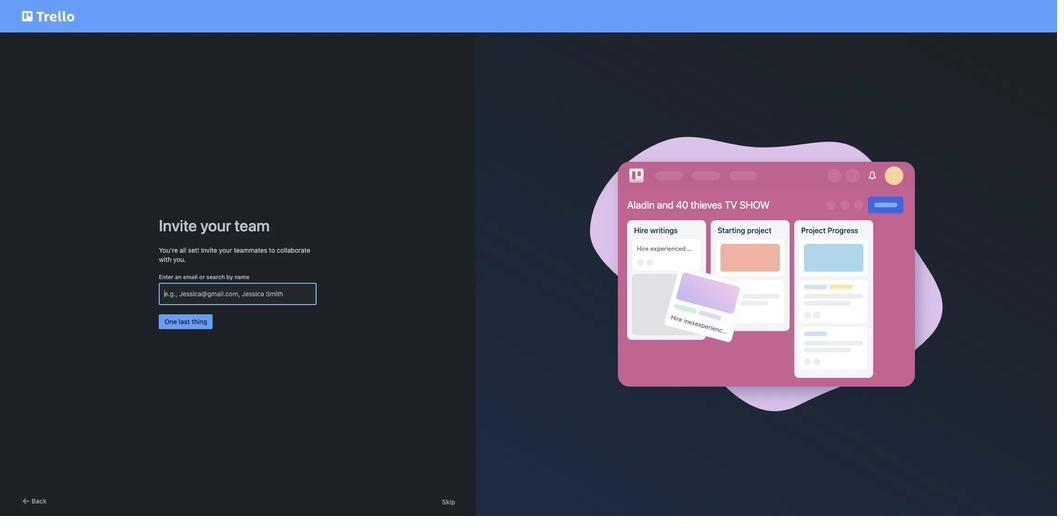 Task type: vqa. For each thing, say whether or not it's contained in the screenshot.
"TEAM"
yes



Task type: locate. For each thing, give the bounding box(es) containing it.
writer for experienced
[[687, 245, 704, 252]]

aladin and 40 thieves tv show
[[627, 199, 770, 211]]

you're
[[159, 246, 178, 254]]

your
[[200, 216, 231, 235], [219, 246, 232, 254]]

invite right set!
[[201, 246, 217, 254]]

1 vertical spatial invite
[[201, 246, 217, 254]]

hire inexexperienced writer
[[670, 314, 748, 341]]

enter
[[159, 274, 173, 281]]

your up the you're all set! invite your teammates to collaborate with you.
[[200, 216, 231, 235]]

one
[[164, 318, 177, 326]]

hire for hire experienced writer
[[637, 245, 649, 252]]

project
[[747, 226, 771, 235]]

last
[[179, 318, 190, 326]]

0 horizontal spatial invite
[[159, 216, 197, 235]]

hire for hire inexexperienced writer
[[670, 314, 683, 324]]

search
[[206, 274, 225, 281]]

1 horizontal spatial invite
[[201, 246, 217, 254]]

1 vertical spatial hire
[[637, 245, 649, 252]]

all
[[180, 246, 186, 254]]

skip
[[442, 499, 455, 506]]

enter an email or search by name
[[159, 274, 249, 281]]

invite
[[159, 216, 197, 235], [201, 246, 217, 254]]

0 vertical spatial hire
[[634, 226, 648, 235]]

experienced
[[650, 245, 686, 252]]

writer for inexexperienced
[[730, 330, 748, 341]]

progress
[[828, 226, 858, 235]]

project progress
[[801, 226, 858, 235]]

one last thing button
[[159, 315, 213, 329]]

your left teammates
[[219, 246, 232, 254]]

writings
[[650, 226, 678, 235]]

and
[[657, 199, 674, 211]]

0 vertical spatial writer
[[687, 245, 704, 252]]

name
[[234, 274, 249, 281]]

with
[[159, 256, 171, 263]]

0 horizontal spatial writer
[[687, 245, 704, 252]]

1 horizontal spatial writer
[[730, 330, 748, 341]]

writer
[[687, 245, 704, 252], [730, 330, 748, 341]]

back
[[32, 498, 47, 506]]

hire inside hire inexexperienced writer
[[670, 314, 683, 324]]

starting
[[718, 226, 745, 235]]

1 vertical spatial writer
[[730, 330, 748, 341]]

1 vertical spatial your
[[219, 246, 232, 254]]

e.g., Jessica@gmail.com, Jessica Smith text field
[[164, 286, 311, 302]]

0 vertical spatial your
[[200, 216, 231, 235]]

hire
[[634, 226, 648, 235], [637, 245, 649, 252], [670, 314, 683, 324]]

2 vertical spatial hire
[[670, 314, 683, 324]]

invite up the all at the left top of page
[[159, 216, 197, 235]]

you.
[[173, 256, 186, 263]]

writer inside hire inexexperienced writer
[[730, 330, 748, 341]]

skip button
[[442, 498, 455, 507]]

inexexperienced
[[683, 317, 730, 336]]

team
[[235, 216, 270, 235]]



Task type: describe. For each thing, give the bounding box(es) containing it.
trello image
[[20, 6, 76, 27]]

40
[[676, 199, 688, 211]]

aladin
[[627, 199, 655, 211]]

invite your team
[[159, 216, 270, 235]]

thing
[[191, 318, 207, 326]]

project
[[801, 226, 826, 235]]

email
[[183, 274, 198, 281]]

show
[[740, 199, 770, 211]]

by
[[226, 274, 233, 281]]

tv
[[725, 199, 737, 211]]

or
[[199, 274, 205, 281]]

set!
[[188, 246, 199, 254]]

your inside the you're all set! invite your teammates to collaborate with you.
[[219, 246, 232, 254]]

invite inside the you're all set! invite your teammates to collaborate with you.
[[201, 246, 217, 254]]

to
[[269, 246, 275, 254]]

hire for hire writings
[[634, 226, 648, 235]]

you're all set! invite your teammates to collaborate with you.
[[159, 246, 310, 263]]

an
[[175, 274, 182, 281]]

back button
[[20, 496, 47, 507]]

one last thing
[[164, 318, 207, 326]]

thieves
[[691, 199, 722, 211]]

hire experienced writer
[[637, 245, 704, 252]]

teammates
[[234, 246, 267, 254]]

starting project
[[718, 226, 771, 235]]

collaborate
[[277, 246, 310, 254]]

0 vertical spatial invite
[[159, 216, 197, 235]]

hire writings
[[634, 226, 678, 235]]

trello image
[[627, 167, 646, 185]]



